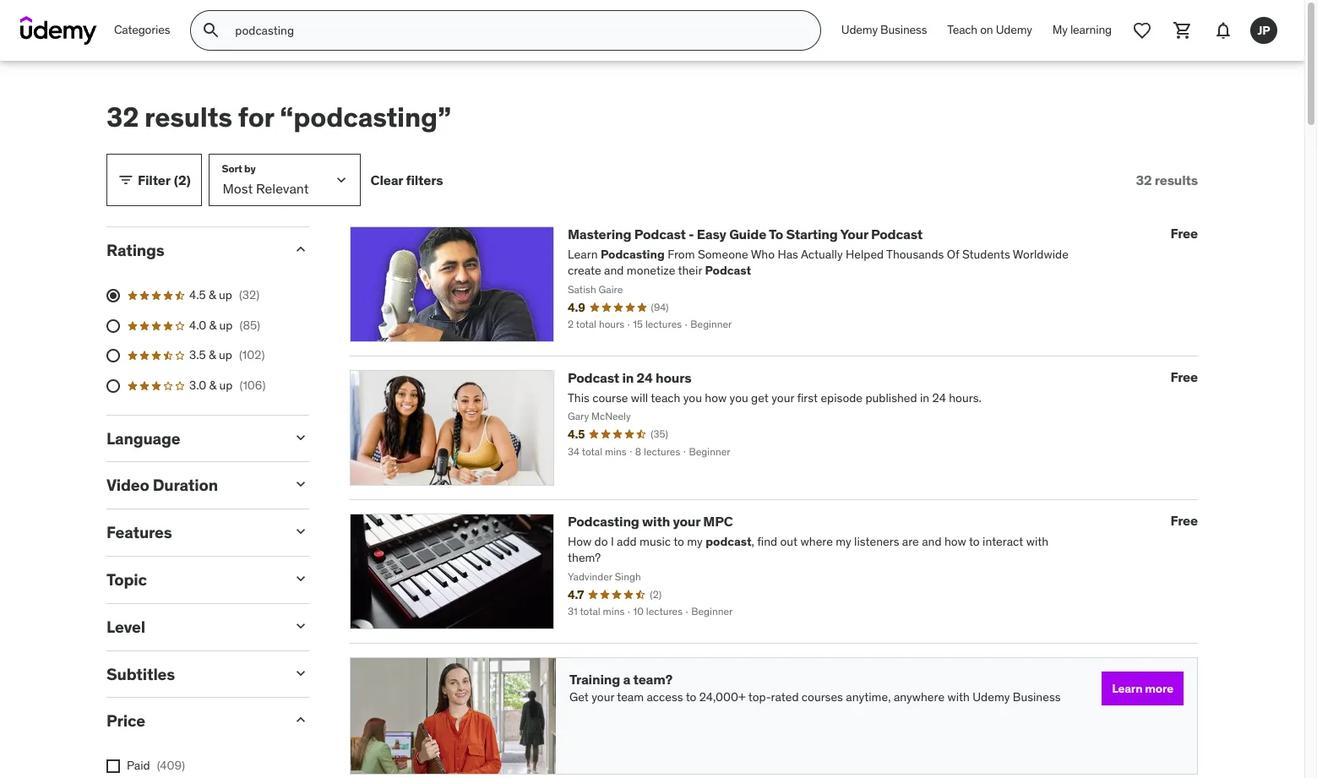 Task type: locate. For each thing, give the bounding box(es) containing it.
clear filters button
[[371, 154, 443, 207]]

Search for anything text field
[[232, 16, 800, 45]]

1 up from the top
[[219, 288, 232, 303]]

1 vertical spatial with
[[948, 690, 970, 705]]

2 & from the top
[[209, 318, 216, 333]]

small image for features
[[292, 523, 309, 540]]

1 horizontal spatial business
[[1013, 690, 1061, 705]]

4 small image from the top
[[292, 712, 309, 729]]

0 horizontal spatial results
[[145, 100, 232, 134]]

mastering
[[568, 226, 632, 243]]

podcasting with your mpc link
[[568, 513, 733, 530]]

(32)
[[239, 288, 260, 303]]

podcast in 24 hours link
[[568, 370, 692, 387]]

with right podcasting on the left of the page
[[642, 513, 670, 530]]

shopping cart with 0 items image
[[1173, 20, 1193, 41]]

&
[[209, 288, 216, 303], [209, 318, 216, 333], [209, 348, 216, 363], [209, 378, 216, 393]]

podcast left -
[[634, 226, 686, 243]]

32 inside 'status'
[[1136, 171, 1152, 188]]

paid
[[127, 758, 150, 773]]

on
[[981, 22, 993, 37]]

2 free from the top
[[1171, 369, 1198, 386]]

my
[[1053, 22, 1068, 37]]

2 up from the top
[[219, 318, 233, 333]]

for
[[238, 100, 274, 134]]

3 free from the top
[[1171, 512, 1198, 529]]

language
[[106, 428, 180, 448]]

your down training
[[592, 690, 615, 705]]

0 vertical spatial your
[[673, 513, 701, 530]]

& right 3.0
[[209, 378, 216, 393]]

4 & from the top
[[209, 378, 216, 393]]

1 horizontal spatial your
[[673, 513, 701, 530]]

level
[[106, 617, 145, 637]]

small image for topic
[[292, 570, 309, 587]]

video duration
[[106, 475, 218, 496]]

(102)
[[239, 348, 265, 363]]

filter
[[138, 171, 171, 188]]

32 for 32 results
[[1136, 171, 1152, 188]]

0 vertical spatial with
[[642, 513, 670, 530]]

3 small image from the top
[[292, 570, 309, 587]]

4.5
[[189, 288, 206, 303]]

1 free from the top
[[1171, 225, 1198, 242]]

1 vertical spatial your
[[592, 690, 615, 705]]

4 up from the top
[[219, 378, 233, 393]]

& right 3.5
[[209, 348, 216, 363]]

& for 4.5
[[209, 288, 216, 303]]

duration
[[153, 475, 218, 496]]

small image
[[292, 241, 309, 258], [292, 476, 309, 493], [292, 570, 309, 587], [292, 712, 309, 729]]

to
[[769, 226, 784, 243]]

"podcasting"
[[280, 100, 451, 134]]

udemy business link
[[831, 10, 937, 51]]

results for 32 results for "podcasting"
[[145, 100, 232, 134]]

0 horizontal spatial 32
[[106, 100, 139, 134]]

1 vertical spatial 32
[[1136, 171, 1152, 188]]

up for 3.5 & up
[[219, 348, 232, 363]]

jp link
[[1244, 10, 1285, 51]]

3 & from the top
[[209, 348, 216, 363]]

1 vertical spatial business
[[1013, 690, 1061, 705]]

results
[[145, 100, 232, 134], [1155, 171, 1198, 188]]

mastering podcast -  easy guide to starting your podcast
[[568, 226, 923, 243]]

with right anywhere
[[948, 690, 970, 705]]

udemy inside the "training a team? get your team access to 24,000+ top-rated courses anytime, anywhere with udemy business"
[[973, 690, 1010, 705]]

business
[[881, 22, 927, 37], [1013, 690, 1061, 705]]

0 horizontal spatial podcast
[[568, 370, 620, 387]]

1 horizontal spatial with
[[948, 690, 970, 705]]

teach
[[948, 22, 978, 37]]

2 horizontal spatial podcast
[[871, 226, 923, 243]]

small image for ratings
[[292, 241, 309, 258]]

1 vertical spatial free
[[1171, 369, 1198, 386]]

up left (32)
[[219, 288, 232, 303]]

your left mpc
[[673, 513, 701, 530]]

0 vertical spatial 32
[[106, 100, 139, 134]]

teach on udemy link
[[937, 10, 1043, 51]]

podcasting
[[568, 513, 640, 530]]

up left (85)
[[219, 318, 233, 333]]

paid (409)
[[127, 758, 185, 773]]

32 results status
[[1136, 171, 1198, 188]]

up left (102)
[[219, 348, 232, 363]]

small image
[[117, 172, 134, 189], [292, 429, 309, 446], [292, 523, 309, 540], [292, 618, 309, 634], [292, 665, 309, 682]]

with inside the "training a team? get your team access to 24,000+ top-rated courses anytime, anywhere with udemy business"
[[948, 690, 970, 705]]

with
[[642, 513, 670, 530], [948, 690, 970, 705]]

udemy
[[842, 22, 878, 37], [996, 22, 1033, 37], [973, 690, 1010, 705]]

2 small image from the top
[[292, 476, 309, 493]]

(409)
[[157, 758, 185, 773]]

3.5
[[189, 348, 206, 363]]

podcast right your
[[871, 226, 923, 243]]

up for 3.0 & up
[[219, 378, 233, 393]]

rated
[[771, 690, 799, 705]]

notifications image
[[1214, 20, 1234, 41]]

free
[[1171, 225, 1198, 242], [1171, 369, 1198, 386], [1171, 512, 1198, 529]]

mpc
[[703, 513, 733, 530]]

3 up from the top
[[219, 348, 232, 363]]

0 vertical spatial free
[[1171, 225, 1198, 242]]

level button
[[106, 617, 279, 637]]

udemy business
[[842, 22, 927, 37]]

(85)
[[240, 318, 260, 333]]

3.0 & up (106)
[[189, 378, 266, 393]]

& right the "4.0"
[[209, 318, 216, 333]]

more
[[1145, 681, 1174, 696]]

1 & from the top
[[209, 288, 216, 303]]

podcast
[[634, 226, 686, 243], [871, 226, 923, 243], [568, 370, 620, 387]]

4.5 & up (32)
[[189, 288, 260, 303]]

up
[[219, 288, 232, 303], [219, 318, 233, 333], [219, 348, 232, 363], [219, 378, 233, 393]]

& right 4.5
[[209, 288, 216, 303]]

anytime,
[[846, 690, 891, 705]]

1 small image from the top
[[292, 241, 309, 258]]

2 vertical spatial free
[[1171, 512, 1198, 529]]

4.0 & up (85)
[[189, 318, 260, 333]]

podcast left the 'in'
[[568, 370, 620, 387]]

results inside 32 results 'status'
[[1155, 171, 1198, 188]]

0 horizontal spatial with
[[642, 513, 670, 530]]

topic
[[106, 570, 147, 590]]

1 horizontal spatial results
[[1155, 171, 1198, 188]]

32
[[106, 100, 139, 134], [1136, 171, 1152, 188]]

filter (2)
[[138, 171, 191, 188]]

-
[[689, 226, 694, 243]]

0 horizontal spatial business
[[881, 22, 927, 37]]

3.5 & up (102)
[[189, 348, 265, 363]]

0 horizontal spatial your
[[592, 690, 615, 705]]

price
[[106, 711, 145, 731]]

1 horizontal spatial 32
[[1136, 171, 1152, 188]]

your
[[673, 513, 701, 530], [592, 690, 615, 705]]

up left '(106)'
[[219, 378, 233, 393]]

1 vertical spatial results
[[1155, 171, 1198, 188]]

categories button
[[104, 10, 180, 51]]

training
[[570, 671, 620, 688]]

0 vertical spatial results
[[145, 100, 232, 134]]

guide
[[729, 226, 767, 243]]



Task type: vqa. For each thing, say whether or not it's contained in the screenshot.
3.5
yes



Task type: describe. For each thing, give the bounding box(es) containing it.
udemy image
[[20, 16, 97, 45]]

team?
[[633, 671, 673, 688]]

my learning link
[[1043, 10, 1122, 51]]

small image for level
[[292, 618, 309, 634]]

learn
[[1112, 681, 1143, 696]]

access
[[647, 690, 683, 705]]

to
[[686, 690, 697, 705]]

free for mastering podcast -  easy guide to starting your podcast
[[1171, 225, 1198, 242]]

(2)
[[174, 171, 191, 188]]

your
[[840, 226, 868, 243]]

learn more
[[1112, 681, 1174, 696]]

get
[[570, 690, 589, 705]]

learning
[[1071, 22, 1112, 37]]

your inside the "training a team? get your team access to 24,000+ top-rated courses anytime, anywhere with udemy business"
[[592, 690, 615, 705]]

subtitles
[[106, 664, 175, 684]]

teach on udemy
[[948, 22, 1033, 37]]

hours
[[656, 370, 692, 387]]

language button
[[106, 428, 279, 448]]

& for 4.0
[[209, 318, 216, 333]]

my learning
[[1053, 22, 1112, 37]]

podcast in 24 hours
[[568, 370, 692, 387]]

32 results
[[1136, 171, 1198, 188]]

3.0
[[189, 378, 206, 393]]

small image for price
[[292, 712, 309, 729]]

starting
[[786, 226, 838, 243]]

32 results for "podcasting"
[[106, 100, 451, 134]]

wishlist image
[[1132, 20, 1153, 41]]

0 vertical spatial business
[[881, 22, 927, 37]]

training a team? get your team access to 24,000+ top-rated courses anytime, anywhere with udemy business
[[570, 671, 1061, 705]]

up for 4.0 & up
[[219, 318, 233, 333]]

24,000+
[[700, 690, 746, 705]]

video duration button
[[106, 475, 279, 496]]

free for podcasting with your mpc
[[1171, 512, 1198, 529]]

categories
[[114, 22, 170, 37]]

small image for video duration
[[292, 476, 309, 493]]

results for 32 results
[[1155, 171, 1198, 188]]

anywhere
[[894, 690, 945, 705]]

in
[[622, 370, 634, 387]]

courses
[[802, 690, 843, 705]]

clear
[[371, 171, 403, 188]]

ratings button
[[106, 240, 279, 261]]

video
[[106, 475, 149, 496]]

features button
[[106, 522, 279, 543]]

price button
[[106, 711, 279, 731]]

top-
[[749, 690, 771, 705]]

up for 4.5 & up
[[219, 288, 232, 303]]

& for 3.0
[[209, 378, 216, 393]]

24
[[637, 370, 653, 387]]

business inside the "training a team? get your team access to 24,000+ top-rated courses anytime, anywhere with udemy business"
[[1013, 690, 1061, 705]]

small image for subtitles
[[292, 665, 309, 682]]

a
[[623, 671, 631, 688]]

4.0
[[189, 318, 206, 333]]

(106)
[[240, 378, 266, 393]]

1 horizontal spatial podcast
[[634, 226, 686, 243]]

filters
[[406, 171, 443, 188]]

clear filters
[[371, 171, 443, 188]]

topic button
[[106, 570, 279, 590]]

& for 3.5
[[209, 348, 216, 363]]

mastering podcast -  easy guide to starting your podcast link
[[568, 226, 923, 243]]

subtitles button
[[106, 664, 279, 684]]

xsmall image
[[106, 760, 120, 773]]

ratings
[[106, 240, 164, 261]]

32 for 32 results for "podcasting"
[[106, 100, 139, 134]]

jp
[[1258, 22, 1271, 38]]

team
[[617, 690, 644, 705]]

learn more link
[[1102, 672, 1184, 706]]

small image for language
[[292, 429, 309, 446]]

podcasting with your mpc
[[568, 513, 733, 530]]

submit search image
[[201, 20, 222, 41]]

easy
[[697, 226, 727, 243]]

free for podcast in 24 hours
[[1171, 369, 1198, 386]]

features
[[106, 522, 172, 543]]



